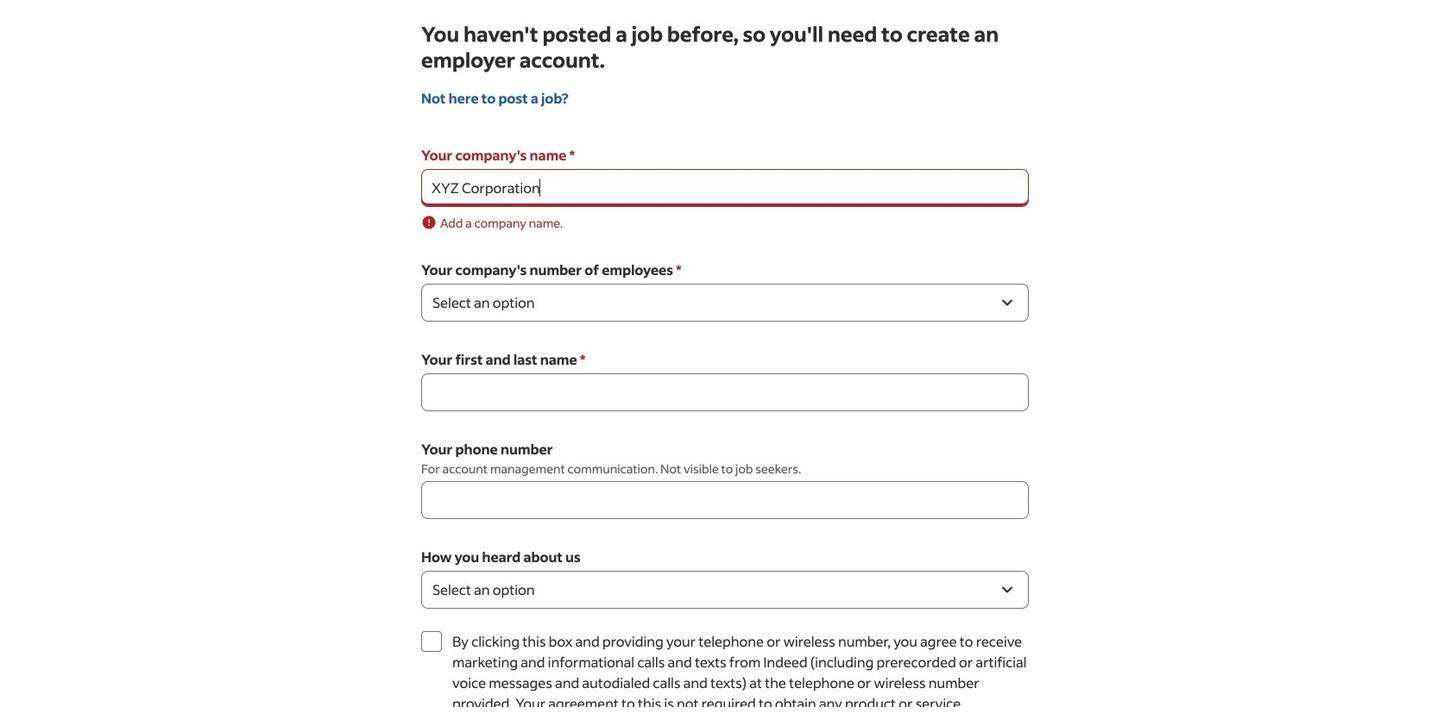 Task type: locate. For each thing, give the bounding box(es) containing it.
None field
[[421, 169, 1029, 207]]

Your first and last name field
[[421, 374, 1029, 412]]

None checkbox
[[421, 632, 442, 653]]



Task type: vqa. For each thing, say whether or not it's contained in the screenshot.
field
yes



Task type: describe. For each thing, give the bounding box(es) containing it.
Your phone number telephone field
[[421, 482, 1029, 520]]



